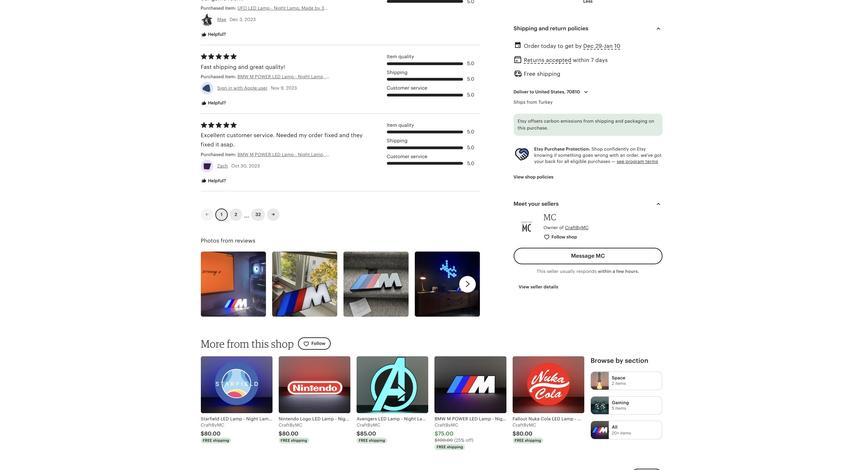 Task type: locate. For each thing, give the bounding box(es) containing it.
with up "—"
[[610, 153, 619, 158]]

etsy left offsets at the right top
[[518, 119, 527, 124]]

free
[[524, 71, 536, 77]]

2 horizontal spatial craftbymc $ 80.00 free shipping
[[513, 423, 542, 443]]

1 horizontal spatial this
[[518, 126, 526, 131]]

1 vertical spatial service
[[411, 154, 428, 159]]

within left a
[[599, 269, 612, 274]]

1 vertical spatial policies
[[537, 175, 554, 180]]

0 vertical spatial within
[[573, 57, 590, 63]]

purchase
[[545, 146, 565, 152]]

0 horizontal spatial policies
[[537, 175, 554, 180]]

items inside the space 2 items
[[616, 382, 627, 386]]

1 vertical spatial purchased
[[201, 74, 224, 79]]

$ for avengers led lamp - night lamp, made by 3d printer, rgb(changeable color), usb powered, table top or wall mountable image
[[357, 431, 361, 437]]

0 vertical spatial by
[[576, 43, 582, 49]]

craftbymc inside craftbymc $ 85.00 free shipping
[[357, 423, 381, 428]]

to left get at the right of page
[[558, 43, 564, 49]]

3 craftbymc $ 80.00 free shipping from the left
[[513, 423, 542, 443]]

1 horizontal spatial mc
[[596, 253, 605, 259]]

2 helpful? button from the top
[[196, 97, 231, 110]]

$ inside craftbymc $ 85.00 free shipping
[[357, 431, 361, 437]]

2 purchased from the top
[[201, 74, 224, 79]]

seller for details
[[531, 285, 543, 290]]

0 vertical spatial on
[[649, 119, 655, 124]]

0 horizontal spatial craftbymc $ 80.00 free shipping
[[201, 423, 229, 443]]

helpful? button down sign
[[196, 97, 231, 110]]

80.00 for "nintendo logo led lamp - night lamp, made by 3d printer, table top or wall mountable"
[[283, 431, 299, 437]]

purchased down fast
[[201, 74, 224, 79]]

helpful? down mae
[[207, 32, 226, 37]]

all
[[565, 159, 570, 164]]

from for this
[[227, 337, 250, 350]]

1 vertical spatial customer service
[[387, 154, 428, 159]]

purchased down it
[[201, 152, 224, 157]]

your right "meet"
[[529, 201, 541, 207]]

customer service
[[387, 85, 428, 91], [387, 154, 428, 159]]

1 vertical spatial customer
[[387, 154, 410, 159]]

3 purchased item: from the top
[[201, 152, 238, 157]]

shop inside view shop policies button
[[526, 175, 536, 180]]

2 vertical spatial 2023
[[249, 163, 260, 169]]

0 horizontal spatial on
[[631, 146, 636, 152]]

craftbymc for starfield led lamp - night lamp, made by 3d printer, table top or wall mountable "image" at bottom left
[[201, 423, 225, 428]]

etsy up we've
[[638, 146, 647, 152]]

shipping
[[213, 64, 237, 70], [538, 71, 561, 77], [596, 119, 615, 124], [213, 439, 229, 443], [291, 439, 308, 443], [369, 439, 386, 443], [525, 439, 542, 443], [447, 445, 464, 449]]

etsy up knowing
[[535, 146, 544, 152]]

0 horizontal spatial this
[[252, 337, 269, 350]]

items down space in the right of the page
[[616, 382, 627, 386]]

3 purchased from the top
[[201, 152, 224, 157]]

1 vertical spatial shop
[[567, 235, 578, 240]]

apple
[[244, 85, 257, 91]]

3 helpful? from the top
[[207, 178, 226, 183]]

shipping inside craftbymc $ 85.00 free shipping
[[369, 439, 386, 443]]

browse
[[591, 357, 615, 364]]

1 horizontal spatial craftbymc $ 80.00 free shipping
[[279, 423, 308, 443]]

fast shipping and great quality!
[[201, 64, 286, 70]]

shop inside follow shop link
[[567, 235, 578, 240]]

with inside "shop confidently on etsy knowing if something goes wrong with an order, we've got your back for all eligible purchases —"
[[610, 153, 619, 158]]

shop for follow
[[567, 235, 578, 240]]

2
[[235, 212, 237, 217], [612, 382, 615, 386]]

quality
[[399, 54, 414, 59], [399, 122, 414, 128]]

etsy inside etsy offsets carbon emissions from shipping and packaging on this purchase.
[[518, 119, 527, 124]]

0 horizontal spatial within
[[573, 57, 590, 63]]

2 item quality from the top
[[387, 122, 414, 128]]

1 vertical spatial this
[[252, 337, 269, 350]]

shipping inside craftbymc $ 75.00 $ 100.00 (25% off) free shipping
[[447, 445, 464, 449]]

and left packaging
[[616, 119, 624, 124]]

2023 for mae dec 3, 2023
[[245, 17, 256, 22]]

purchased up mae
[[201, 6, 224, 11]]

hours.
[[626, 269, 640, 274]]

85.00
[[361, 431, 376, 437]]

$ for fallout nuka cola led lamp - night lamp, made by 3d printer, table top or wall mountable image
[[513, 431, 517, 437]]

0 vertical spatial follow
[[552, 235, 566, 240]]

1 vertical spatial fixed
[[201, 142, 214, 148]]

and
[[539, 25, 549, 31], [238, 64, 248, 70], [616, 119, 624, 124], [340, 132, 350, 138]]

2 item from the top
[[387, 122, 398, 128]]

and left great
[[238, 64, 248, 70]]

customer service for fast shipping and great quality!
[[387, 85, 428, 91]]

view seller details
[[519, 285, 559, 290]]

item quality
[[387, 54, 414, 59], [387, 122, 414, 128]]

mae dec 3, 2023
[[217, 17, 256, 22]]

1 vertical spatial items
[[616, 406, 627, 411]]

2 vertical spatial helpful? button
[[196, 175, 231, 187]]

0 vertical spatial dec
[[230, 17, 238, 22]]

items down gaming
[[616, 406, 627, 411]]

this seller usually responds within a few hours.
[[537, 269, 640, 274]]

seller right this
[[547, 269, 559, 274]]

6 5.0 from the top
[[468, 161, 475, 166]]

see more listings in the gaming section image
[[592, 397, 609, 415]]

jan
[[604, 43, 613, 49]]

purchased item: up mae
[[201, 6, 238, 11]]

on up order,
[[631, 146, 636, 152]]

seller inside the view seller details link
[[531, 285, 543, 290]]

1 vertical spatial seller
[[531, 285, 543, 290]]

view up "meet"
[[514, 175, 525, 180]]

message mc button
[[514, 248, 663, 265]]

1 vertical spatial dec
[[584, 43, 594, 49]]

purchased item: for fast
[[201, 74, 238, 79]]

accepted
[[547, 57, 572, 63]]

1 vertical spatial shipping
[[387, 70, 408, 75]]

dec left 3,
[[230, 17, 238, 22]]

free inside craftbymc $ 85.00 free shipping
[[359, 439, 368, 443]]

service.
[[254, 132, 275, 138]]

0 vertical spatial customer service
[[387, 85, 428, 91]]

0 horizontal spatial follow
[[312, 341, 326, 346]]

free inside craftbymc $ 75.00 $ 100.00 (25% off) free shipping
[[437, 445, 446, 449]]

3 80.00 from the left
[[517, 431, 533, 437]]

this inside etsy offsets carbon emissions from shipping and packaging on this purchase.
[[518, 126, 526, 131]]

etsy inside "shop confidently on etsy knowing if something goes wrong with an order, we've got your back for all eligible purchases —"
[[638, 146, 647, 152]]

a
[[613, 269, 616, 274]]

1 vertical spatial 2
[[612, 382, 615, 386]]

1 horizontal spatial etsy
[[535, 146, 544, 152]]

this
[[518, 126, 526, 131], [252, 337, 269, 350]]

helpful? for fast
[[207, 100, 226, 106]]

1 vertical spatial on
[[631, 146, 636, 152]]

craftbymc inside craftbymc $ 75.00 $ 100.00 (25% off) free shipping
[[435, 423, 459, 428]]

knowing
[[535, 153, 553, 158]]

purchased item: up sign
[[201, 74, 238, 79]]

shop confidently on etsy knowing if something goes wrong with an order, we've got your back for all eligible purchases —
[[535, 146, 662, 164]]

2023 right 30,
[[249, 163, 260, 169]]

mc
[[544, 212, 557, 223], [596, 253, 605, 259]]

shop
[[592, 146, 603, 152]]

items inside gaming 5 items
[[616, 406, 627, 411]]

items right 20+
[[621, 431, 632, 436]]

policies up order today to get by dec 29-jan 10 at the right of the page
[[568, 25, 589, 31]]

0 horizontal spatial by
[[576, 43, 582, 49]]

on right packaging
[[649, 119, 655, 124]]

1 helpful? button from the top
[[196, 28, 231, 41]]

2 horizontal spatial shop
[[567, 235, 578, 240]]

1 horizontal spatial with
[[610, 153, 619, 158]]

days
[[596, 57, 608, 63]]

by right get at the right of page
[[576, 43, 582, 49]]

view
[[514, 175, 525, 180], [519, 285, 530, 290]]

quality for excellent customer service. needed my order fixed and they fixed it asap.
[[399, 122, 414, 128]]

2 inside the space 2 items
[[612, 382, 615, 386]]

item: up in
[[225, 74, 236, 79]]

starfield led lamp - night lamp, made by 3d printer, table top or wall mountable image
[[201, 357, 273, 414]]

1 horizontal spatial by
[[616, 357, 624, 364]]

free for fallout nuka cola led lamp - night lamp, made by 3d printer, table top or wall mountable image
[[515, 439, 524, 443]]

2 vertical spatial shipping
[[387, 138, 408, 144]]

follow for follow shop
[[552, 235, 566, 240]]

0 vertical spatial seller
[[547, 269, 559, 274]]

free for starfield led lamp - night lamp, made by 3d printer, table top or wall mountable "image" at bottom left
[[203, 439, 212, 443]]

—
[[612, 159, 616, 164]]

etsy for etsy offsets carbon emissions from shipping and packaging on this purchase.
[[518, 119, 527, 124]]

0 vertical spatial with
[[234, 85, 243, 91]]

0 vertical spatial this
[[518, 126, 526, 131]]

goes
[[583, 153, 594, 158]]

0 horizontal spatial mc
[[544, 212, 557, 223]]

seller left 'details'
[[531, 285, 543, 290]]

from right 'photos'
[[221, 238, 234, 244]]

2023 right 3,
[[245, 17, 256, 22]]

0 vertical spatial purchased item:
[[201, 6, 238, 11]]

0 vertical spatial quality
[[399, 54, 414, 59]]

3 5.0 from the top
[[468, 92, 475, 98]]

emissions
[[561, 119, 583, 124]]

shop left follow link
[[271, 337, 294, 350]]

mae
[[217, 17, 227, 22]]

$ for "nintendo logo led lamp - night lamp, made by 3d printer, table top or wall mountable"
[[279, 431, 283, 437]]

0 vertical spatial service
[[411, 85, 428, 91]]

with right in
[[234, 85, 243, 91]]

reviews
[[235, 238, 256, 244]]

2 vertical spatial purchased
[[201, 152, 224, 157]]

0 horizontal spatial shop
[[271, 337, 294, 350]]

and left return
[[539, 25, 549, 31]]

shipping and return policies button
[[508, 20, 669, 37]]

1 horizontal spatial seller
[[547, 269, 559, 274]]

deliver to united states, 70810
[[514, 89, 581, 95]]

shop down the craftbymc link
[[567, 235, 578, 240]]

1 purchased from the top
[[201, 6, 224, 11]]

0 vertical spatial helpful? button
[[196, 28, 231, 41]]

0 vertical spatial item quality
[[387, 54, 414, 59]]

1 vertical spatial item:
[[225, 74, 236, 79]]

service
[[411, 85, 428, 91], [411, 154, 428, 159]]

1 item from the top
[[387, 54, 398, 59]]

0 vertical spatial mc
[[544, 212, 557, 223]]

2 customer service from the top
[[387, 154, 428, 159]]

1 craftbymc $ 80.00 free shipping from the left
[[201, 423, 229, 443]]

purchased for excellent
[[201, 152, 224, 157]]

2 vertical spatial item:
[[225, 152, 236, 157]]

within left '7'
[[573, 57, 590, 63]]

free for avengers led lamp - night lamp, made by 3d printer, rgb(changeable color), usb powered, table top or wall mountable image
[[359, 439, 368, 443]]

service for excellent customer service. needed my order fixed and they fixed it asap.
[[411, 154, 428, 159]]

1 vertical spatial item
[[387, 122, 398, 128]]

0 horizontal spatial with
[[234, 85, 243, 91]]

1 vertical spatial with
[[610, 153, 619, 158]]

1 quality from the top
[[399, 54, 414, 59]]

quality for fast shipping and great quality!
[[399, 54, 414, 59]]

1 vertical spatial to
[[530, 89, 535, 95]]

item: for customer
[[225, 152, 236, 157]]

view seller details link
[[514, 281, 564, 294]]

sign in with apple user link
[[217, 85, 268, 91]]

mc right message
[[596, 253, 605, 259]]

helpful? button for fast
[[196, 97, 231, 110]]

1 80.00 from the left
[[204, 431, 221, 437]]

1 horizontal spatial 80.00
[[283, 431, 299, 437]]

5 5.0 from the top
[[468, 145, 475, 150]]

with
[[234, 85, 243, 91], [610, 153, 619, 158]]

1 vertical spatial follow
[[312, 341, 326, 346]]

item: down asap. on the top
[[225, 152, 236, 157]]

2 vertical spatial helpful?
[[207, 178, 226, 183]]

2 item: from the top
[[225, 74, 236, 79]]

see
[[617, 159, 625, 164]]

2 left …
[[235, 212, 237, 217]]

it
[[216, 142, 219, 148]]

message mc
[[572, 253, 605, 259]]

1 item quality from the top
[[387, 54, 414, 59]]

helpful? button
[[196, 28, 231, 41], [196, 97, 231, 110], [196, 175, 231, 187]]

follow inside follow link
[[312, 341, 326, 346]]

policies down back
[[537, 175, 554, 180]]

photos from reviews
[[201, 238, 256, 244]]

from right ships
[[527, 100, 538, 105]]

0 vertical spatial your
[[535, 159, 545, 164]]

see more listings in the all section image
[[592, 422, 609, 439]]

1 vertical spatial 2023
[[286, 85, 297, 91]]

from for reviews
[[221, 238, 234, 244]]

1 vertical spatial by
[[616, 357, 624, 364]]

fallout nuka cola led lamp - night lamp, made by 3d printer, table top or wall mountable image
[[513, 357, 585, 414]]

purchased item: for excellent
[[201, 152, 238, 157]]

1 vertical spatial within
[[599, 269, 612, 274]]

off)
[[466, 438, 474, 443]]

return
[[551, 25, 567, 31]]

shop for view
[[526, 175, 536, 180]]

2 helpful? from the top
[[207, 100, 226, 106]]

2 purchased item: from the top
[[201, 74, 238, 79]]

view inside button
[[514, 175, 525, 180]]

within
[[573, 57, 590, 63], [599, 269, 612, 274]]

1 customer from the top
[[387, 85, 410, 91]]

3 helpful? button from the top
[[196, 175, 231, 187]]

on inside etsy offsets carbon emissions from shipping and packaging on this purchase.
[[649, 119, 655, 124]]

to
[[558, 43, 564, 49], [530, 89, 535, 95]]

craftbymc link
[[566, 225, 589, 230]]

$
[[201, 431, 204, 437], [279, 431, 283, 437], [357, 431, 361, 437], [435, 431, 439, 437], [513, 431, 517, 437], [435, 438, 438, 443]]

in
[[229, 85, 233, 91]]

2 horizontal spatial 80.00
[[517, 431, 533, 437]]

1 horizontal spatial within
[[599, 269, 612, 274]]

1 vertical spatial your
[[529, 201, 541, 207]]

helpful? down "zach" link at the top left
[[207, 178, 226, 183]]

order,
[[627, 153, 640, 158]]

2 80.00 from the left
[[283, 431, 299, 437]]

1 customer service from the top
[[387, 85, 428, 91]]

this
[[537, 269, 546, 274]]

2 vertical spatial items
[[621, 431, 632, 436]]

shipping for excellent customer service. needed my order fixed and they fixed it asap.
[[387, 138, 408, 144]]

of
[[560, 225, 564, 230]]

7
[[591, 57, 594, 63]]

view left 'details'
[[519, 285, 530, 290]]

0 vertical spatial fixed
[[325, 132, 338, 138]]

mc up owner
[[544, 212, 557, 223]]

0 horizontal spatial seller
[[531, 285, 543, 290]]

seller
[[547, 269, 559, 274], [531, 285, 543, 290]]

0 vertical spatial items
[[616, 382, 627, 386]]

more
[[201, 337, 225, 350]]

shop down knowing
[[526, 175, 536, 180]]

from right emissions
[[584, 119, 594, 124]]

1 vertical spatial quality
[[399, 122, 414, 128]]

0 horizontal spatial 80.00
[[204, 431, 221, 437]]

0 vertical spatial 2023
[[245, 17, 256, 22]]

follow inside follow shop link
[[552, 235, 566, 240]]

1 vertical spatial helpful? button
[[196, 97, 231, 110]]

0 vertical spatial to
[[558, 43, 564, 49]]

1 vertical spatial view
[[519, 285, 530, 290]]

3,
[[240, 17, 244, 22]]

mc inside button
[[596, 253, 605, 259]]

2 service from the top
[[411, 154, 428, 159]]

item: up the mae dec 3, 2023
[[225, 6, 236, 11]]

helpful? button for excellent
[[196, 175, 231, 187]]

all 20+ items
[[612, 425, 632, 436]]

0 horizontal spatial etsy
[[518, 119, 527, 124]]

by right browse
[[616, 357, 624, 364]]

dec left 29-
[[584, 43, 594, 49]]

1 vertical spatial mc
[[596, 253, 605, 259]]

fixed right order
[[325, 132, 338, 138]]

your inside 'meet your sellers' dropdown button
[[529, 201, 541, 207]]

from right more
[[227, 337, 250, 350]]

policies
[[568, 25, 589, 31], [537, 175, 554, 180]]

see program terms link
[[617, 159, 659, 164]]

32 link
[[252, 209, 265, 221]]

service for fast shipping and great quality!
[[411, 85, 428, 91]]

1 horizontal spatial dec
[[584, 43, 594, 49]]

1 vertical spatial item quality
[[387, 122, 414, 128]]

item quality for excellent customer service. needed my order fixed and they fixed it asap.
[[387, 122, 414, 128]]

mae link
[[217, 17, 227, 22]]

helpful? button down mae
[[196, 28, 231, 41]]

fixed
[[325, 132, 338, 138], [201, 142, 214, 148]]

free
[[203, 439, 212, 443], [281, 439, 290, 443], [359, 439, 368, 443], [515, 439, 524, 443], [437, 445, 446, 449]]

helpful? button down zach
[[196, 175, 231, 187]]

items inside all 20+ items
[[621, 431, 632, 436]]

craftbymc $ 80.00 free shipping
[[201, 423, 229, 443], [279, 423, 308, 443], [513, 423, 542, 443]]

1 horizontal spatial 2
[[612, 382, 615, 386]]

we've
[[641, 153, 654, 158]]

0 vertical spatial shipping
[[514, 25, 538, 31]]

0 vertical spatial policies
[[568, 25, 589, 31]]

view for view shop policies
[[514, 175, 525, 180]]

2 down space in the right of the page
[[612, 382, 615, 386]]

quality!
[[266, 64, 286, 70]]

0 vertical spatial shop
[[526, 175, 536, 180]]

1 service from the top
[[411, 85, 428, 91]]

1 vertical spatial helpful?
[[207, 100, 226, 106]]

etsy offsets carbon emissions from shipping and packaging on this purchase.
[[518, 119, 655, 131]]

item
[[387, 54, 398, 59], [387, 122, 398, 128]]

back
[[546, 159, 556, 164]]

meet your sellers
[[514, 201, 559, 207]]

0 vertical spatial item
[[387, 54, 398, 59]]

2023 right 9,
[[286, 85, 297, 91]]

2 craftbymc $ 80.00 free shipping from the left
[[279, 423, 308, 443]]

craftbymc
[[566, 225, 589, 230], [201, 423, 225, 428], [279, 423, 303, 428], [357, 423, 381, 428], [435, 423, 459, 428], [513, 423, 537, 428]]

1 vertical spatial purchased item:
[[201, 74, 238, 79]]

$ for starfield led lamp - night lamp, made by 3d printer, table top or wall mountable "image" at bottom left
[[201, 431, 204, 437]]

purchased item:
[[201, 6, 238, 11], [201, 74, 238, 79], [201, 152, 238, 157]]

1 horizontal spatial on
[[649, 119, 655, 124]]

0 vertical spatial purchased
[[201, 6, 224, 11]]

0 horizontal spatial dec
[[230, 17, 238, 22]]

wrong
[[595, 153, 609, 158]]

helpful? down sign
[[207, 100, 226, 106]]

3 item: from the top
[[225, 152, 236, 157]]

2 customer from the top
[[387, 154, 410, 159]]

0 vertical spatial customer
[[387, 85, 410, 91]]

and inside dropdown button
[[539, 25, 549, 31]]

purchased item: down it
[[201, 152, 238, 157]]

to up 'ships from turkey'
[[530, 89, 535, 95]]

0 horizontal spatial to
[[530, 89, 535, 95]]

craftbymc for bmw m power led lamp - night lamp, made by 3d printer, table top or wall mountable image
[[435, 423, 459, 428]]

and left they
[[340, 132, 350, 138]]

your down knowing
[[535, 159, 545, 164]]

0 vertical spatial view
[[514, 175, 525, 180]]

and inside "excellent customer service. needed my order fixed and they fixed it asap."
[[340, 132, 350, 138]]

fixed left it
[[201, 142, 214, 148]]

items for all
[[621, 431, 632, 436]]

zach link
[[217, 163, 228, 169]]

2023
[[245, 17, 256, 22], [286, 85, 297, 91], [249, 163, 260, 169]]

2 quality from the top
[[399, 122, 414, 128]]

from for turkey
[[527, 100, 538, 105]]

1 horizontal spatial follow
[[552, 235, 566, 240]]



Task type: vqa. For each thing, say whether or not it's contained in the screenshot.
love
no



Task type: describe. For each thing, give the bounding box(es) containing it.
70810
[[567, 89, 581, 95]]

zach oct 30, 2023
[[217, 163, 260, 169]]

nintendo logo led lamp - night lamp, made by 3d printer, table top or wall mountable image
[[279, 357, 351, 414]]

craftbymc $ 75.00 $ 100.00 (25% off) free shipping
[[435, 423, 474, 449]]

deliver to united states, 70810 button
[[509, 85, 596, 99]]

policies inside button
[[537, 175, 554, 180]]

great
[[250, 64, 264, 70]]

something
[[559, 153, 582, 158]]

more from this shop
[[201, 337, 294, 350]]

message
[[572, 253, 595, 259]]

1 5.0 from the top
[[468, 61, 475, 66]]

item: for shipping
[[225, 74, 236, 79]]

view for view seller details
[[519, 285, 530, 290]]

item for excellent customer service. needed my order fixed and they fixed it asap.
[[387, 122, 398, 128]]

20+
[[612, 431, 620, 436]]

terms
[[646, 159, 659, 164]]

craftbymc for fallout nuka cola led lamp - night lamp, made by 3d printer, table top or wall mountable image
[[513, 423, 537, 428]]

see more listings in the space section image
[[592, 372, 609, 390]]

etsy for etsy purchase protection:
[[535, 146, 544, 152]]

1 link
[[215, 209, 228, 221]]

shipping for fast shipping and great quality!
[[387, 70, 408, 75]]

your inside "shop confidently on etsy knowing if something goes wrong with an order, we've got your back for all eligible purchases —"
[[535, 159, 545, 164]]

sellers
[[542, 201, 559, 207]]

usually
[[561, 269, 576, 274]]

returns accepted button
[[524, 55, 572, 65]]

craftbymc $ 80.00 free shipping for "nintendo logo led lamp - night lamp, made by 3d printer, table top or wall mountable"
[[279, 423, 308, 443]]

craftbymc for "nintendo logo led lamp - night lamp, made by 3d printer, table top or wall mountable"
[[279, 423, 303, 428]]

purchased for fast
[[201, 74, 224, 79]]

an
[[621, 153, 626, 158]]

items for gaming
[[616, 406, 627, 411]]

1 item: from the top
[[225, 6, 236, 11]]

customer
[[227, 132, 253, 138]]

needed
[[277, 132, 298, 138]]

mc image
[[514, 214, 540, 240]]

helpful? for excellent
[[207, 178, 226, 183]]

1 purchased item: from the top
[[201, 6, 238, 11]]

(25%
[[455, 438, 465, 443]]

2023 for zach oct 30, 2023
[[249, 163, 260, 169]]

shipping and return policies
[[514, 25, 589, 31]]

follow shop link
[[539, 231, 584, 244]]

customer for excellent customer service. needed my order fixed and they fixed it asap.
[[387, 154, 410, 159]]

1 horizontal spatial to
[[558, 43, 564, 49]]

craftbymc inside mc owner of craftbymc
[[566, 225, 589, 230]]

29-
[[596, 43, 604, 49]]

customer service for excellent customer service. needed my order fixed and they fixed it asap.
[[387, 154, 428, 159]]

100.00
[[438, 438, 453, 443]]

user
[[258, 85, 268, 91]]

9,
[[281, 85, 285, 91]]

10
[[615, 43, 621, 49]]

section
[[626, 357, 649, 364]]

shipping inside etsy offsets carbon emissions from shipping and packaging on this purchase.
[[596, 119, 615, 124]]

dec 29-jan 10 button
[[584, 41, 621, 51]]

see program terms
[[617, 159, 659, 164]]

craftbymc for avengers led lamp - night lamp, made by 3d printer, rgb(changeable color), usb powered, table top or wall mountable image
[[357, 423, 381, 428]]

80.00 for starfield led lamp - night lamp, made by 3d printer, table top or wall mountable "image" at bottom left
[[204, 431, 221, 437]]

few
[[617, 269, 625, 274]]

craftbymc $ 85.00 free shipping
[[357, 423, 386, 443]]

returns
[[524, 57, 545, 63]]

etsy purchase protection:
[[535, 146, 591, 152]]

view shop policies
[[514, 175, 554, 180]]

80.00 for fallout nuka cola led lamp - night lamp, made by 3d printer, table top or wall mountable image
[[517, 431, 533, 437]]

order
[[524, 43, 540, 49]]

excellent customer service. needed my order fixed and they fixed it asap.
[[201, 132, 363, 148]]

for
[[557, 159, 564, 164]]

craftbymc $ 80.00 free shipping for starfield led lamp - night lamp, made by 3d printer, table top or wall mountable "image" at bottom left
[[201, 423, 229, 443]]

photos
[[201, 238, 219, 244]]

meet
[[514, 201, 527, 207]]

gaming
[[612, 400, 630, 406]]

free shipping
[[524, 71, 561, 77]]

sign
[[217, 85, 227, 91]]

free for "nintendo logo led lamp - night lamp, made by 3d printer, table top or wall mountable"
[[281, 439, 290, 443]]

from inside etsy offsets carbon emissions from shipping and packaging on this purchase.
[[584, 119, 594, 124]]

policies inside dropdown button
[[568, 25, 589, 31]]

mc inside mc owner of craftbymc
[[544, 212, 557, 223]]

owner
[[544, 225, 559, 230]]

avengers led lamp - night lamp, made by 3d printer, rgb(changeable color), usb powered, table top or wall mountable image
[[357, 357, 429, 414]]

follow shop
[[552, 235, 578, 240]]

if
[[555, 153, 557, 158]]

details
[[544, 285, 559, 290]]

follow for follow
[[312, 341, 326, 346]]

get
[[565, 43, 574, 49]]

shipping inside dropdown button
[[514, 25, 538, 31]]

protection:
[[566, 146, 591, 152]]

they
[[351, 132, 363, 138]]

space 2 items
[[612, 376, 627, 386]]

customer for fast shipping and great quality!
[[387, 85, 410, 91]]

bmw m power led lamp - night lamp, made by 3d printer, table top or wall mountable image
[[435, 357, 507, 414]]

2 5.0 from the top
[[468, 76, 475, 82]]

seller for usually
[[547, 269, 559, 274]]

$ for bmw m power led lamp - night lamp, made by 3d printer, table top or wall mountable image
[[435, 431, 439, 437]]

order
[[309, 132, 323, 138]]

today
[[542, 43, 557, 49]]

craftbymc $ 80.00 free shipping for fallout nuka cola led lamp - night lamp, made by 3d printer, table top or wall mountable image
[[513, 423, 542, 443]]

responds
[[577, 269, 597, 274]]

view shop policies button
[[509, 171, 559, 184]]

united
[[536, 89, 550, 95]]

deliver
[[514, 89, 529, 95]]

0 horizontal spatial fixed
[[201, 142, 214, 148]]

all
[[612, 425, 618, 430]]

on inside "shop confidently on etsy knowing if something goes wrong with an order, we've got your back for all eligible purchases —"
[[631, 146, 636, 152]]

…
[[244, 209, 249, 220]]

0 vertical spatial 2
[[235, 212, 237, 217]]

fast
[[201, 64, 212, 70]]

2 vertical spatial shop
[[271, 337, 294, 350]]

program
[[626, 159, 645, 164]]

4 5.0 from the top
[[468, 129, 475, 135]]

and inside etsy offsets carbon emissions from shipping and packaging on this purchase.
[[616, 119, 624, 124]]

items for space
[[616, 382, 627, 386]]

1 helpful? from the top
[[207, 32, 226, 37]]

item quality for fast shipping and great quality!
[[387, 54, 414, 59]]

packaging
[[625, 119, 648, 124]]

32
[[256, 212, 261, 217]]

75.00
[[439, 431, 454, 437]]

item for fast shipping and great quality!
[[387, 54, 398, 59]]

follow link
[[298, 338, 331, 350]]

eligible
[[571, 159, 587, 164]]

to inside dropdown button
[[530, 89, 535, 95]]

1 horizontal spatial fixed
[[325, 132, 338, 138]]



